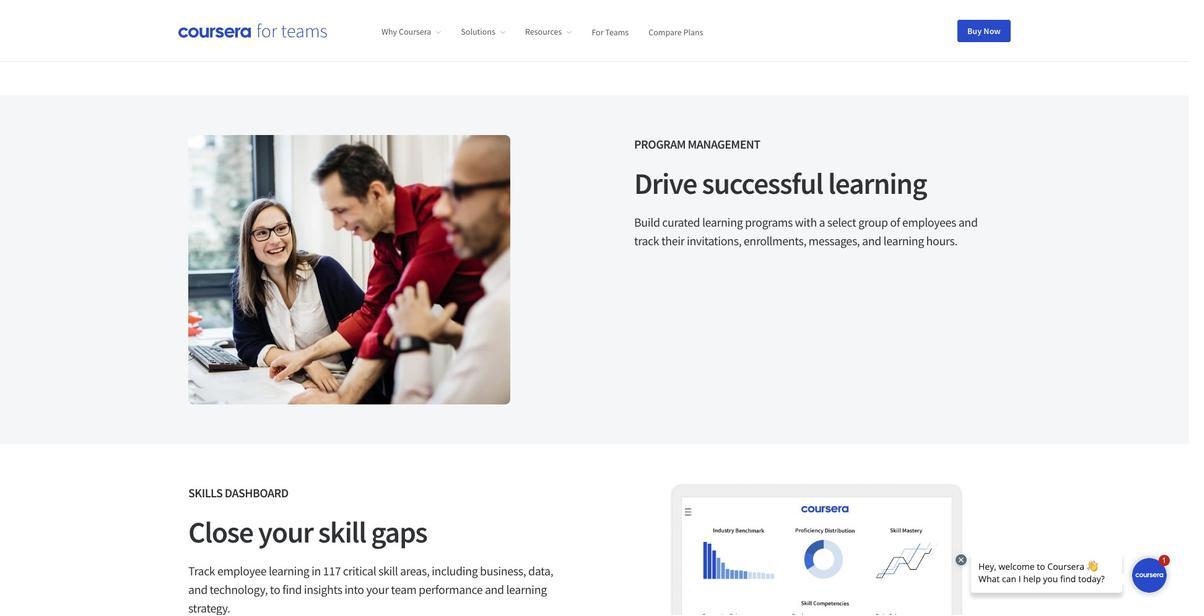 Task type: vqa. For each thing, say whether or not it's contained in the screenshot.
txt
no



Task type: describe. For each thing, give the bounding box(es) containing it.
find
[[283, 582, 302, 598]]

buy now button
[[958, 20, 1011, 42]]

into
[[345, 582, 364, 598]]

close your skill gaps
[[188, 514, 427, 551]]

strategy.
[[188, 601, 230, 615]]

messages,
[[809, 233, 860, 249]]

buy
[[968, 25, 982, 36]]

and down group
[[863, 233, 882, 249]]

including
[[432, 564, 478, 579]]

track employee learning in 117 critical skill areas, including business, data, and technology, to find insights into your team performance and learning strategy.
[[188, 564, 554, 615]]

and down business, in the bottom of the page
[[485, 582, 504, 598]]

coursera
[[399, 26, 432, 37]]

skill inside track employee learning in 117 critical skill areas, including business, data, and technology, to find insights into your team performance and learning strategy.
[[379, 564, 398, 579]]

0 horizontal spatial your
[[258, 514, 313, 551]]

gaps
[[371, 514, 427, 551]]

solutions link
[[461, 26, 506, 37]]

and right employees
[[959, 215, 978, 230]]

dashboard
[[225, 485, 289, 501]]

of
[[891, 215, 901, 230]]

compare
[[649, 26, 682, 37]]

successful
[[702, 165, 824, 202]]

with
[[795, 215, 817, 230]]

build curated learning programs with a select group of employees and track their invitations, enrollments, messages, and learning hours.
[[635, 215, 978, 249]]

business,
[[480, 564, 526, 579]]

learning down data, at the left bottom of the page
[[507, 582, 547, 598]]

coursera for teams image
[[178, 24, 327, 38]]

group
[[859, 215, 888, 230]]

employees
[[903, 215, 957, 230]]

critical
[[343, 564, 376, 579]]

hours.
[[927, 233, 958, 249]]

close
[[188, 514, 253, 551]]

their
[[662, 233, 685, 249]]

why coursera link
[[382, 26, 441, 37]]

solutions
[[461, 26, 496, 37]]

why coursera
[[382, 26, 432, 37]]

skills dashboard 2 image
[[635, 484, 1001, 615]]

compare plans link
[[649, 26, 704, 37]]

drive successful learning
[[635, 165, 927, 202]]

technology,
[[210, 582, 268, 598]]

popular option group
[[387, 1, 841, 21]]

plans
[[684, 26, 704, 37]]

drive
[[635, 165, 697, 202]]



Task type: locate. For each thing, give the bounding box(es) containing it.
in
[[312, 564, 321, 579]]

for teams
[[592, 26, 629, 37]]

team
[[391, 582, 417, 598]]

curated
[[663, 215, 700, 230]]

areas,
[[400, 564, 430, 579]]

resources link
[[525, 26, 572, 37]]

select
[[828, 215, 857, 230]]

learning up group
[[829, 165, 927, 202]]

your
[[258, 514, 313, 551], [366, 582, 389, 598]]

programs
[[745, 215, 793, 230]]

a
[[820, 215, 826, 230]]

learning up invitations,
[[703, 215, 743, 230]]

data,
[[529, 564, 554, 579]]

track
[[188, 564, 215, 579]]

skills dashboard
[[188, 485, 289, 501]]

learning for build curated learning programs with a select group of employees and track their invitations, enrollments, messages, and learning hours.
[[703, 215, 743, 230]]

0 vertical spatial skill
[[318, 514, 366, 551]]

skill
[[318, 514, 366, 551], [379, 564, 398, 579]]

skill up 117
[[318, 514, 366, 551]]

why integrations image
[[188, 135, 511, 405]]

why
[[382, 26, 397, 37]]

skill up team
[[379, 564, 398, 579]]

0 vertical spatial your
[[258, 514, 313, 551]]

program
[[635, 137, 686, 152]]

skills
[[188, 485, 223, 501]]

now
[[984, 25, 1001, 36]]

1 vertical spatial your
[[366, 582, 389, 598]]

management
[[688, 137, 761, 152]]

resources
[[525, 26, 562, 37]]

1 vertical spatial skill
[[379, 564, 398, 579]]

invitations,
[[687, 233, 742, 249]]

1 horizontal spatial skill
[[379, 564, 398, 579]]

your right into
[[366, 582, 389, 598]]

1 horizontal spatial your
[[366, 582, 389, 598]]

learning
[[829, 165, 927, 202], [703, 215, 743, 230], [884, 233, 925, 249], [269, 564, 309, 579], [507, 582, 547, 598]]

teams
[[606, 26, 629, 37]]

build
[[635, 215, 660, 230]]

learning for track employee learning in 117 critical skill areas, including business, data, and technology, to find insights into your team performance and learning strategy.
[[269, 564, 309, 579]]

learning for drive successful learning
[[829, 165, 927, 202]]

your down dashboard
[[258, 514, 313, 551]]

enrollments,
[[744, 233, 807, 249]]

and down track
[[188, 582, 208, 598]]

insights
[[304, 582, 342, 598]]

None button
[[387, 1, 437, 21], [439, 1, 524, 21], [527, 1, 591, 21], [594, 1, 701, 21], [704, 1, 745, 21], [748, 1, 841, 21], [387, 1, 437, 21], [439, 1, 524, 21], [527, 1, 591, 21], [594, 1, 701, 21], [704, 1, 745, 21], [748, 1, 841, 21]]

learning down "of"
[[884, 233, 925, 249]]

learning up find
[[269, 564, 309, 579]]

for teams link
[[592, 26, 629, 37]]

compare plans
[[649, 26, 704, 37]]

0 horizontal spatial skill
[[318, 514, 366, 551]]

performance
[[419, 582, 483, 598]]

and
[[959, 215, 978, 230], [863, 233, 882, 249], [188, 582, 208, 598], [485, 582, 504, 598]]

buy now
[[968, 25, 1001, 36]]

to
[[270, 582, 280, 598]]

program management
[[635, 137, 761, 152]]

employee
[[217, 564, 267, 579]]

your inside track employee learning in 117 critical skill areas, including business, data, and technology, to find insights into your team performance and learning strategy.
[[366, 582, 389, 598]]

117
[[323, 564, 341, 579]]

for
[[592, 26, 604, 37]]

track
[[635, 233, 660, 249]]



